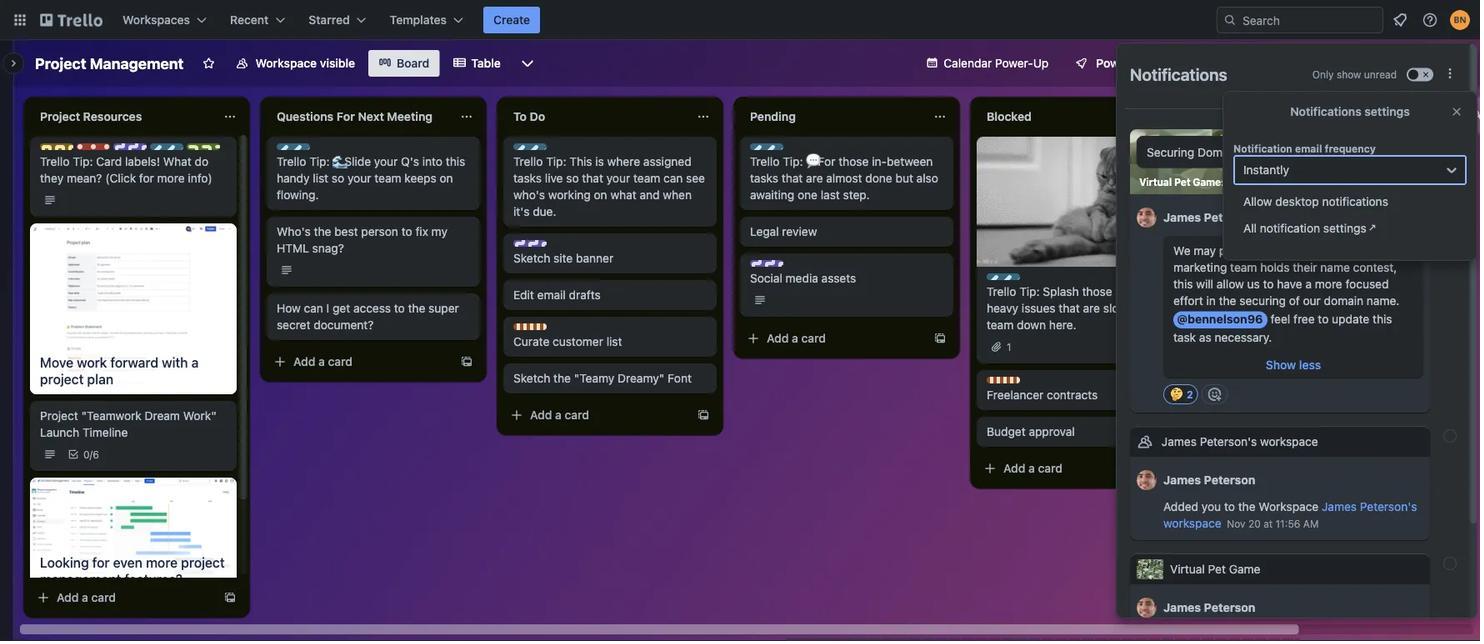 Task type: vqa. For each thing, say whether or not it's contained in the screenshot.
your boards with 2 items ELEMENT
no



Task type: describe. For each thing, give the bounding box(es) containing it.
@bennelson96
[[1177, 312, 1263, 326]]

tip up info)
[[196, 144, 212, 156]]

virtual for virtual pet game
[[1170, 562, 1205, 576]]

document?
[[314, 318, 374, 332]]

pet for virtual pet game
[[1208, 562, 1226, 576]]

live
[[545, 171, 563, 185]]

11:56
[[1276, 518, 1301, 530]]

1 vertical spatial create from template… image
[[460, 355, 474, 368]]

free
[[1294, 312, 1315, 326]]

game for virtual pet game
[[1229, 562, 1261, 576]]

super
[[429, 301, 459, 315]]

0 vertical spatial design
[[130, 144, 163, 156]]

who's
[[514, 188, 545, 202]]

jan for finalize
[[1244, 318, 1261, 329]]

design team social media assets
[[750, 261, 856, 285]]

Project Resources text field
[[30, 103, 213, 130]]

color: orange, title: "one more step" element for curate
[[514, 323, 547, 330]]

info)
[[188, 171, 212, 185]]

done!
[[1224, 225, 1254, 238]]

name
[[1321, 261, 1350, 274]]

tip inside trello tip trello tip: splash those redtape- heavy issues that are slowing your team down here.
[[1033, 274, 1048, 286]]

tip: for trello tip: this is where assigned tasks live so that your team can see who's working on what and when it's due.
[[546, 155, 566, 168]]

this inside trello tip trello tip: 🌊slide your q's into this handy list so your team keeps on flowing.
[[446, 155, 465, 168]]

the left "teamy
[[554, 371, 571, 385]]

to right you
[[1225, 500, 1235, 514]]

teamwork
[[1224, 295, 1279, 308]]

templates
[[390, 13, 447, 27]]

tip for trello tip: this is where assigned tasks live so that your team can see who's working on what and when it's due.
[[560, 144, 575, 156]]

notification
[[1260, 221, 1321, 235]]

Search field
[[1237, 8, 1383, 33]]

more inside looking for even more project management features?
[[146, 554, 178, 570]]

this up effort
[[1174, 277, 1193, 291]]

even
[[113, 554, 143, 570]]

looking for even more project management features? link
[[30, 547, 237, 594]]

ben nelson (bennelson96) image
[[1451, 10, 1471, 30]]

work"
[[183, 409, 217, 423]]

card for trello tip: 🌊slide your q's into this handy list so your team keeps on flowing.
[[328, 355, 353, 368]]

down
[[1017, 318, 1046, 332]]

looking
[[40, 554, 89, 570]]

you
[[1202, 500, 1221, 514]]

pet inside securing domain for virtual pet game website link
[[1298, 145, 1316, 159]]

task inside feel free to update this task as necessary.
[[1174, 331, 1196, 344]]

0 vertical spatial workspace
[[1261, 435, 1319, 448]]

that inside trello tip trello tip: 💬for those in-between tasks that are almost done but also awaiting one last step.
[[782, 171, 803, 185]]

only show unread
[[1313, 69, 1397, 80]]

name:
[[1325, 278, 1360, 292]]

your down all
[[1248, 241, 1272, 255]]

team inside the 'trello tip trello tip: ✨ be proud! you're done! for all your finished tasks that your team has hustled on.'
[[1275, 241, 1302, 255]]

slowing
[[1104, 301, 1144, 315]]

frequency
[[1325, 143, 1376, 154]]

tasks for that
[[750, 171, 779, 185]]

our
[[1303, 294, 1321, 308]]

us
[[1248, 277, 1260, 291]]

0 horizontal spatial at
[[1264, 518, 1273, 530]]

Board name text field
[[27, 50, 192, 77]]

ups
[[1136, 56, 1158, 70]]

is
[[596, 155, 604, 168]]

tip: inside trello tip trello tip: splash those redtape- heavy issues that are slowing your team down here.
[[1020, 285, 1040, 298]]

notifications for notifications
[[1130, 64, 1228, 84]]

add down budget
[[1004, 461, 1026, 475]]

features?
[[125, 571, 183, 587]]

notifications settings
[[1291, 105, 1410, 118]]

search image
[[1224, 13, 1237, 27]]

0 vertical spatial settings
[[1365, 105, 1410, 118]]

email for notification
[[1295, 143, 1323, 154]]

more inside we may put this task on hold while the marketing team holds their name contest, this will allow us to have a more focused effort in the securing of our domain name. @bennelson96
[[1315, 277, 1343, 291]]

0 horizontal spatial nov
[[1227, 518, 1246, 530]]

Blocked text field
[[977, 103, 1160, 130]]

meeting
[[387, 110, 433, 123]]

that inside the 'trello tip trello tip: ✨ be proud! you're done! for all your finished tasks that your team has hustled on.'
[[1224, 241, 1245, 255]]

a for add a card 'button' under budget approval link
[[1029, 461, 1035, 475]]

mean?
[[67, 171, 102, 185]]

priority
[[93, 144, 129, 156]]

redtape-
[[1116, 285, 1163, 298]]

keeps
[[405, 171, 437, 185]]

on inside trello tip trello tip: 🌊slide your q's into this handy list so your team keeps on flowing.
[[440, 171, 453, 185]]

between
[[887, 155, 933, 168]]

✨ inside the finalize campaign name: teamwork dream work ✨
[[1351, 295, 1363, 308]]

at inside james peterson nov 20 at 12:07 pm
[[1298, 212, 1307, 224]]

email for edit
[[537, 288, 566, 302]]

contest,
[[1354, 261, 1397, 274]]

workspaces button
[[113, 7, 217, 33]]

0 vertical spatial james peterson's workspace
[[1162, 435, 1319, 448]]

show less
[[1266, 358, 1321, 372]]

feel
[[1271, 312, 1291, 326]]

add a card button down budget approval link
[[977, 455, 1164, 482]]

add for trello tip: 🌊slide your q's into this handy list so your team keeps on flowing.
[[293, 355, 316, 368]]

have
[[1277, 277, 1303, 291]]

instantly
[[1244, 163, 1290, 177]]

list inside trello tip trello tip: 🌊slide your q's into this handy list so your team keeps on flowing.
[[313, 171, 329, 185]]

get
[[333, 301, 350, 315]]

assets
[[822, 271, 856, 285]]

are for almost
[[806, 171, 823, 185]]

power-ups
[[1097, 56, 1158, 70]]

here.
[[1049, 318, 1077, 332]]

1 vertical spatial list
[[607, 335, 622, 348]]

on inside we may put this task on hold while the marketing team holds their name contest, this will allow us to have a more focused effort in the securing of our domain name. @bennelson96
[[1289, 244, 1303, 258]]

trello tip: this is where assigned tasks live so that your team can see who's working on what and when it's due. link
[[514, 153, 707, 220]]

calendar power-up
[[944, 56, 1049, 70]]

2 horizontal spatial for
[[1242, 145, 1257, 159]]

to inside 'how can i get access to the super secret document?'
[[394, 301, 405, 315]]

your inside trello tip trello tip: splash those redtape- heavy issues that are slowing your team down here.
[[1147, 301, 1171, 315]]

work
[[1320, 295, 1348, 308]]

finished
[[1320, 225, 1363, 238]]

team for social
[[803, 261, 829, 273]]

allow
[[1244, 195, 1273, 208]]

submit q1 report link
[[1224, 353, 1417, 370]]

project inside move work forward with a project plan
[[40, 371, 84, 387]]

almost
[[826, 171, 862, 185]]

project for project "teamwork dream work" launch timeline
[[40, 409, 78, 423]]

q1
[[1265, 355, 1279, 368]]

project for project management
[[35, 54, 86, 72]]

peterson for pet
[[1204, 601, 1256, 614]]

freelancer contracts
[[987, 388, 1098, 402]]

name.
[[1367, 294, 1400, 308]]

notifications for notifications settings
[[1291, 105, 1362, 118]]

card
[[96, 155, 122, 168]]

the inside who's the best person to fix my html snag?
[[314, 225, 331, 238]]

add a card button for trello tip: 💬for those in-between tasks that are almost done but also awaiting one last step.
[[740, 325, 927, 352]]

0 vertical spatial color: purple, title: "design team" element
[[113, 143, 192, 156]]

necessary.
[[1215, 331, 1272, 344]]

submit q1 report
[[1224, 355, 1315, 368]]

dec
[[1244, 378, 1262, 389]]

to inside feel free to update this task as necessary.
[[1318, 312, 1329, 326]]

Dec 17, 2019 checkbox
[[1224, 373, 1309, 393]]

add for trello tip: this is where assigned tasks live so that your team can see who's working on what and when it's due.
[[530, 408, 552, 422]]

power- inside button
[[1097, 56, 1136, 70]]

starred button
[[299, 7, 377, 33]]

fix
[[416, 225, 428, 238]]

issues
[[1022, 301, 1056, 315]]

sketch the "teamy dreamy" font link
[[514, 370, 707, 387]]

the inside 'how can i get access to the super secret document?'
[[408, 301, 425, 315]]

1 horizontal spatial workspace
[[1259, 500, 1319, 514]]

domain
[[1198, 145, 1239, 159]]

a for add a card 'button' associated with trello tip: this is where assigned tasks live so that your team can see who's working on what and when it's due.
[[555, 408, 562, 422]]

for inside the 'trello tip trello tip: ✨ be proud! you're done! for all your finished tasks that your team has hustled on.'
[[1257, 225, 1275, 238]]

add for trello tip: card labels! what do they mean? (click for more info)
[[57, 591, 79, 604]]

one
[[798, 188, 818, 202]]

tasks inside the 'trello tip trello tip: ✨ be proud! you're done! for all your finished tasks that your team has hustled on.'
[[1366, 225, 1394, 238]]

campaign proposal
[[1224, 415, 1328, 428]]

tip: for trello tip: ✨ be proud! you're done! for all your finished tasks that your team has hustled on.
[[1256, 208, 1277, 222]]

trello tip halp
[[167, 144, 226, 156]]

1 vertical spatial campaign
[[1224, 415, 1278, 428]]

1 peterson from the top
[[1204, 210, 1256, 224]]

html
[[277, 241, 309, 255]]

legal review link
[[750, 223, 944, 240]]

trello tip trello tip: 💬for those in-between tasks that are almost done but also awaiting one last step.
[[750, 144, 939, 202]]

awaiting
[[750, 188, 795, 202]]

notification
[[1234, 143, 1293, 154]]

who's the best person to fix my html snag? link
[[277, 223, 470, 257]]

2019
[[1280, 378, 1304, 389]]

the up nov 20 at 11:56 am
[[1239, 500, 1256, 514]]

virtual pet game
[[1170, 562, 1261, 576]]

1 vertical spatial 20
[[1249, 518, 1261, 530]]

this right put
[[1241, 244, 1260, 258]]

has
[[1305, 241, 1324, 255]]

proposal
[[1281, 415, 1328, 428]]

the right 'in'
[[1219, 294, 1237, 308]]

to inside who's the best person to fix my html snag?
[[402, 225, 412, 238]]

primary element
[[0, 0, 1481, 40]]

tasks for live
[[514, 171, 542, 185]]

0 vertical spatial peterson's
[[1200, 435, 1257, 448]]

pet for virtual pet game : paused
[[1175, 176, 1191, 188]]

tip: for trello tip: 🌊slide your q's into this handy list so your team keeps on flowing.
[[309, 155, 330, 168]]

sketch inside design team sketch site banner
[[514, 251, 550, 265]]

priority design team
[[93, 144, 192, 156]]

a inside move work forward with a project plan
[[191, 355, 199, 371]]

add a card button for trello tip: 🌊slide your q's into this handy list so your team keeps on flowing.
[[267, 348, 454, 375]]

ben nelson (bennelson96) image
[[1348, 52, 1371, 75]]

add a card for trello tip: card labels! what do they mean? (click for more info)
[[57, 591, 116, 604]]

those for slowing
[[1082, 285, 1113, 298]]

back to home image
[[40, 7, 103, 33]]

17,
[[1265, 378, 1277, 389]]

your inside trello tip trello tip: this is where assigned tasks live so that your team can see who's working on what and when it's due.
[[607, 171, 630, 185]]

this inside feel free to update this task as necessary.
[[1373, 312, 1393, 326]]

1 horizontal spatial peterson's
[[1360, 500, 1418, 514]]

create button
[[484, 7, 540, 33]]

all notification settings link
[[1234, 215, 1466, 242]]

Questions For Next Meeting text field
[[267, 103, 450, 130]]

when
[[663, 188, 692, 202]]

"teamwork
[[81, 409, 141, 423]]

1 vertical spatial james peterson's workspace
[[1164, 500, 1418, 530]]

the up the contest,
[[1363, 244, 1381, 258]]

curate customer list
[[514, 335, 622, 348]]

show
[[1266, 358, 1296, 372]]

trello tip: splash those redtape- heavy issues that are slowing your team down here. link
[[987, 283, 1180, 333]]

task inside we may put this task on hold while the marketing team holds their name contest, this will allow us to have a more focused effort in the securing of our domain name. @bennelson96
[[1263, 244, 1286, 258]]

add a card button for trello tip: card labels! what do they mean? (click for more info)
[[30, 584, 217, 611]]

edit
[[514, 288, 534, 302]]



Task type: locate. For each thing, give the bounding box(es) containing it.
add a card up added you to the workspace
[[1240, 475, 1300, 489]]

tip: inside the 'trello tip trello tip: ✨ be proud! you're done! for all your finished tasks that your team has hustled on.'
[[1256, 208, 1277, 222]]

team for q's
[[375, 171, 401, 185]]

nov down added you to the workspace
[[1227, 518, 1246, 530]]

tip for trello tip: ✨ be proud! you're done! for all your finished tasks that your team has hustled on.
[[1270, 198, 1285, 209]]

team inside trello tip trello tip: splash those redtape- heavy issues that are slowing your team down here.
[[987, 318, 1014, 332]]

dream inside project "teamwork dream work" launch timeline
[[145, 409, 180, 423]]

1 vertical spatial peterson
[[1204, 473, 1256, 487]]

0 vertical spatial dream
[[1282, 295, 1317, 308]]

add a card down management
[[57, 591, 116, 604]]

workspace visible
[[256, 56, 355, 70]]

are down "💬for"
[[806, 171, 823, 185]]

securing
[[1240, 294, 1286, 308]]

2020 right 31,
[[1280, 438, 1304, 449]]

management
[[40, 571, 121, 587]]

20 down added you to the workspace
[[1249, 518, 1261, 530]]

1 vertical spatial sketch
[[514, 371, 550, 385]]

on inside trello tip trello tip: this is where assigned tasks live so that your team can see who's working on what and when it's due.
[[594, 188, 607, 202]]

more down name
[[1315, 277, 1343, 291]]

2 horizontal spatial pet
[[1298, 145, 1316, 159]]

Jan 31, 2020 checkbox
[[1224, 433, 1309, 454]]

2 horizontal spatial on
[[1289, 244, 1303, 258]]

campaign up jan 31, 2020 option
[[1224, 415, 1278, 428]]

1 power- from the left
[[995, 56, 1034, 70]]

task left as
[[1174, 331, 1196, 344]]

add down management
[[57, 591, 79, 604]]

are for slowing
[[1083, 301, 1100, 315]]

color: purple, title: "design team" element for social media assets
[[750, 260, 829, 273]]

workspace up the 11:56
[[1259, 500, 1319, 514]]

dream left work"
[[145, 409, 180, 423]]

add a card for trello tip: 🌊slide your q's into this handy list so your team keeps on flowing.
[[293, 355, 353, 368]]

2 vertical spatial team
[[803, 261, 829, 273]]

add a card for trello tip: 💬for those in-between tasks that are almost done but also awaiting one last step.
[[767, 331, 826, 345]]

are
[[806, 171, 823, 185], [1083, 301, 1100, 315]]

blocked
[[987, 110, 1032, 123]]

project for project resources
[[40, 110, 80, 123]]

site
[[554, 251, 573, 265]]

nov up all
[[1262, 212, 1280, 224]]

your down 🌊slide
[[348, 171, 371, 185]]

notification email frequency
[[1234, 143, 1376, 154]]

1 vertical spatial game
[[1193, 176, 1221, 188]]

step.
[[843, 188, 870, 202]]

0 horizontal spatial team
[[166, 144, 192, 156]]

design
[[130, 144, 163, 156], [530, 241, 564, 253], [767, 261, 800, 273]]

0 vertical spatial create from template… image
[[934, 332, 947, 345]]

color: orange, title: "one more step" element up curate
[[514, 323, 547, 330]]

a down budget approval
[[1029, 461, 1035, 475]]

1 james peterson from the top
[[1164, 473, 1256, 487]]

team left do
[[166, 144, 192, 156]]

james peterson (jamespeterson93) image
[[1137, 205, 1157, 230], [1137, 595, 1157, 620]]

team down heavy
[[987, 318, 1014, 332]]

that up here.
[[1059, 301, 1080, 315]]

color: yellow, title: "copy request" element
[[40, 143, 73, 150]]

peterson up added you to the workspace
[[1204, 473, 1256, 487]]

2 vertical spatial for
[[92, 554, 110, 570]]

your down redtape- on the top of the page
[[1147, 301, 1171, 315]]

a inside we may put this task on hold while the marketing team holds their name contest, this will allow us to have a more focused effort in the securing of our domain name. @bennelson96
[[1306, 277, 1312, 291]]

a for add a card 'button' over james peterson's workspace link
[[1266, 475, 1272, 489]]

0 horizontal spatial create from template… image
[[223, 591, 237, 604]]

power- inside 'link'
[[995, 56, 1034, 70]]

are left slowing on the right top
[[1083, 301, 1100, 315]]

trello inside trello tip: card labels! what do they mean? (click for more info)
[[40, 155, 70, 168]]

securing domain for virtual pet game website
[[1147, 145, 1397, 159]]

✨
[[1280, 208, 1292, 222], [1351, 295, 1363, 308]]

can inside trello tip trello tip: this is where assigned tasks live so that your team can see who's working on what and when it's due.
[[664, 171, 683, 185]]

pet down you
[[1208, 562, 1226, 576]]

color: orange, title: "one more step" element up freelancer
[[987, 377, 1020, 383]]

with
[[162, 355, 188, 371]]

tip: inside trello tip trello tip: this is where assigned tasks live so that your team can see who's working on what and when it's due.
[[546, 155, 566, 168]]

those up slowing on the right top
[[1082, 285, 1113, 298]]

those for almost
[[839, 155, 869, 168]]

2 vertical spatial project
[[40, 409, 78, 423]]

To Do text field
[[504, 103, 687, 130]]

0 vertical spatial task
[[1263, 244, 1286, 258]]

1 horizontal spatial are
[[1083, 301, 1100, 315]]

tasks inside trello tip trello tip: this is where assigned tasks live so that your team can see who's working on what and when it's due.
[[514, 171, 542, 185]]

1 horizontal spatial list
[[607, 335, 622, 348]]

workspace inside james peterson's workspace
[[1164, 516, 1222, 530]]

email
[[1295, 143, 1323, 154], [537, 288, 566, 302]]

that inside trello tip trello tip: this is where assigned tasks live so that your team can see who's working on what and when it's due.
[[582, 171, 604, 185]]

team inside trello tip trello tip: this is where assigned tasks live so that your team can see who's working on what and when it's due.
[[634, 171, 661, 185]]

dream inside the finalize campaign name: teamwork dream work ✨
[[1282, 295, 1317, 308]]

0 horizontal spatial for
[[92, 554, 110, 570]]

nov
[[1262, 212, 1280, 224], [1227, 518, 1246, 530]]

0 vertical spatial game
[[1319, 145, 1351, 159]]

virtual for virtual pet game : paused
[[1140, 176, 1172, 188]]

1 vertical spatial notifications
[[1291, 105, 1362, 118]]

🌊slide
[[333, 155, 371, 168]]

0 horizontal spatial project
[[40, 371, 84, 387]]

0 horizontal spatial pet
[[1175, 176, 1191, 188]]

workspace inside button
[[256, 56, 317, 70]]

1 so from the left
[[332, 171, 344, 185]]

pet right the notification
[[1298, 145, 1316, 159]]

virtual up instantly
[[1260, 145, 1295, 159]]

on left "what"
[[594, 188, 607, 202]]

your up "what"
[[607, 171, 630, 185]]

power- left sm icon
[[1097, 56, 1136, 70]]

0 vertical spatial virtual
[[1260, 145, 1295, 159]]

move work forward with a project plan link
[[30, 348, 237, 394]]

0 vertical spatial for
[[1242, 145, 1257, 159]]

project inside text field
[[40, 110, 80, 123]]

trello tip: ✨ be proud! you're done! for all your finished tasks that your team has hustled on. link
[[1224, 207, 1417, 257]]

trello tip trello tip: 🌊slide your q's into this handy list so your team keeps on flowing.
[[277, 144, 465, 202]]

for inside looking for even more project management features?
[[92, 554, 110, 570]]

workspace
[[256, 56, 317, 70], [1259, 500, 1319, 514]]

add down secret
[[293, 355, 316, 368]]

0 horizontal spatial peterson's
[[1200, 435, 1257, 448]]

0 vertical spatial create from template… image
[[1170, 462, 1184, 475]]

email right edit
[[537, 288, 566, 302]]

20 up all
[[1283, 212, 1295, 224]]

and
[[640, 188, 660, 202]]

am
[[1304, 518, 1319, 530]]

add for trello tip: 💬for those in-between tasks that are almost done but also awaiting one last step.
[[767, 331, 789, 345]]

automation button
[[1171, 50, 1268, 77]]

Pending text field
[[740, 103, 924, 130]]

color: lime, title: "halp" element
[[187, 143, 226, 156]]

james peterson's workspace
[[1162, 435, 1319, 448], [1164, 500, 1418, 530]]

color: sky, title: "trello tip" element for trello tip: splash those redtape- heavy issues that are slowing your team down here.
[[987, 273, 1048, 286]]

jan left 9,
[[1244, 318, 1261, 329]]

who's
[[277, 225, 311, 238]]

table link
[[443, 50, 511, 77]]

paused
[[1227, 176, 1261, 188]]

1 horizontal spatial create from template… image
[[697, 408, 710, 422]]

0 vertical spatial more
[[157, 171, 185, 185]]

domain
[[1324, 294, 1364, 308]]

a for add a card 'button' corresponding to trello tip: 🌊slide your q's into this handy list so your team keeps on flowing.
[[319, 355, 325, 368]]

team for redtape-
[[987, 318, 1014, 332]]

1 horizontal spatial game
[[1229, 562, 1261, 576]]

color: orange, title: "one more step" element
[[514, 323, 547, 330], [987, 377, 1020, 383]]

workspace visible button
[[225, 50, 365, 77]]

0 vertical spatial sketch
[[514, 251, 550, 265]]

jan left 31,
[[1244, 438, 1261, 449]]

that up one
[[782, 171, 803, 185]]

create from template… image for last
[[934, 332, 947, 345]]

0 horizontal spatial are
[[806, 171, 823, 185]]

1 horizontal spatial power-
[[1097, 56, 1136, 70]]

0 horizontal spatial for
[[337, 110, 355, 123]]

filters button
[[1271, 50, 1335, 77]]

2 sketch from the top
[[514, 371, 550, 385]]

for down james peterson nov 20 at 12:07 pm
[[1257, 225, 1275, 238]]

0 horizontal spatial email
[[537, 288, 566, 302]]

3 peterson from the top
[[1204, 601, 1256, 614]]

2 vertical spatial game
[[1229, 562, 1261, 576]]

project up color: yellow, title: "copy request" element
[[40, 110, 80, 123]]

2 vertical spatial create from template… image
[[697, 408, 710, 422]]

update
[[1332, 312, 1370, 326]]

project inside text field
[[35, 54, 86, 72]]

i
[[326, 301, 329, 315]]

tip inside trello tip trello tip: this is where assigned tasks live so that your team can see who's working on what and when it's due.
[[560, 144, 575, 156]]

pending
[[750, 110, 796, 123]]

virtual pet game link
[[1140, 175, 1221, 188]]

team inside design team sketch site banner
[[566, 241, 592, 253]]

add a card for trello tip: this is where assigned tasks live so that your team can see who's working on what and when it's due.
[[530, 408, 589, 422]]

1 sketch from the top
[[514, 251, 550, 265]]

team inside trello tip trello tip: 🌊slide your q's into this handy list so your team keeps on flowing.
[[375, 171, 401, 185]]

a down document?
[[319, 355, 325, 368]]

tasks up on.
[[1366, 225, 1394, 238]]

2 horizontal spatial color: purple, title: "design team" element
[[750, 260, 829, 273]]

color: sky, title: "trello tip" element for trello tip: 💬for those in-between tasks that are almost done but also awaiting one last step.
[[750, 143, 812, 156]]

1 vertical spatial virtual
[[1140, 176, 1172, 188]]

0 vertical spatial nov
[[1262, 212, 1280, 224]]

curate customer list link
[[514, 333, 707, 350]]

0 horizontal spatial game
[[1193, 176, 1221, 188]]

✨ inside the 'trello tip trello tip: ✨ be proud! you're done! for all your finished tasks that your team has hustled on.'
[[1280, 208, 1292, 222]]

close popover image
[[1451, 105, 1464, 118]]

0 horizontal spatial task
[[1174, 331, 1196, 344]]

tip inside the 'trello tip trello tip: ✨ be proud! you're done! for all your finished tasks that your team has hustled on.'
[[1270, 198, 1285, 209]]

all
[[1244, 221, 1257, 235]]

nov inside james peterson nov 20 at 12:07 pm
[[1262, 212, 1280, 224]]

1 vertical spatial dream
[[145, 409, 180, 423]]

a down "sketch the "teamy dreamy" font"
[[555, 408, 562, 422]]

create from template… image for blocked
[[1170, 462, 1184, 475]]

campaign proposal link
[[1224, 413, 1417, 430]]

those inside trello tip trello tip: splash those redtape- heavy issues that are slowing your team down here.
[[1082, 285, 1113, 298]]

for down the labels!
[[139, 171, 154, 185]]

color: purple, title: "design team" element
[[113, 143, 192, 156], [514, 240, 592, 253], [750, 260, 829, 273]]

peterson for peterson's
[[1204, 473, 1256, 487]]

on.
[[1370, 241, 1387, 255]]

team inside design team social media assets
[[803, 261, 829, 273]]

project
[[35, 54, 86, 72], [40, 110, 80, 123], [40, 409, 78, 423]]

1
[[1007, 341, 1012, 353]]

a for add a card 'button' associated with trello tip: 💬for those in-between tasks that are almost done but also awaiting one last step.
[[792, 331, 799, 345]]

game down domain
[[1193, 176, 1221, 188]]

for left next
[[337, 110, 355, 123]]

1 vertical spatial can
[[304, 301, 323, 315]]

review
[[782, 225, 817, 238]]

how can i get access to the super secret document? link
[[277, 300, 470, 333]]

0 vertical spatial campaign
[[1267, 278, 1322, 292]]

2 james peterson from the top
[[1164, 601, 1256, 614]]

management
[[90, 54, 184, 72]]

design for social
[[767, 261, 800, 273]]

0 horizontal spatial 20
[[1249, 518, 1261, 530]]

0 horizontal spatial notifications
[[1130, 64, 1228, 84]]

share button
[[1376, 50, 1441, 77]]

tip: inside trello tip trello tip: 💬for those in-between tasks that are almost done but also awaiting one last step.
[[783, 155, 803, 168]]

0 vertical spatial those
[[839, 155, 869, 168]]

sketch left site
[[514, 251, 550, 265]]

so up working on the top of the page
[[566, 171, 579, 185]]

team inside we may put this task on hold while the marketing team holds their name contest, this will allow us to have a more focused effort in the securing of our domain name. @bennelson96
[[1231, 261, 1258, 274]]

workspace
[[1261, 435, 1319, 448], [1164, 516, 1222, 530]]

0 vertical spatial notifications
[[1130, 64, 1228, 84]]

those inside trello tip trello tip: 💬for those in-between tasks that are almost done but also awaiting one last step.
[[839, 155, 869, 168]]

calendar power-up link
[[916, 50, 1059, 77]]

recent
[[230, 13, 269, 27]]

that down is
[[582, 171, 604, 185]]

1 vertical spatial design
[[530, 241, 564, 253]]

0 horizontal spatial list
[[313, 171, 329, 185]]

show menu image
[[1450, 55, 1466, 72]]

to do
[[514, 110, 545, 123]]

james peterson down virtual pet game
[[1164, 601, 1256, 614]]

card for trello tip: 💬for those in-between tasks that are almost done but also awaiting one last step.
[[802, 331, 826, 345]]

0 vertical spatial pet
[[1298, 145, 1316, 159]]

snag?
[[312, 241, 344, 255]]

james peterson for peterson's
[[1164, 473, 1256, 487]]

game for virtual pet game : paused
[[1193, 176, 1221, 188]]

card down approval
[[1038, 461, 1063, 475]]

may
[[1194, 244, 1216, 258]]

2 so from the left
[[566, 171, 579, 185]]

0 horizontal spatial power-
[[995, 56, 1034, 70]]

0 horizontal spatial those
[[839, 155, 869, 168]]

0 horizontal spatial dream
[[145, 409, 180, 423]]

0 vertical spatial workspace
[[256, 56, 317, 70]]

to left fix on the top of page
[[402, 225, 412, 238]]

virtual down added
[[1170, 562, 1205, 576]]

2 peterson from the top
[[1204, 473, 1256, 487]]

focused
[[1346, 277, 1389, 291]]

that inside trello tip trello tip: splash those redtape- heavy issues that are slowing your team down here.
[[1059, 301, 1080, 315]]

1 vertical spatial task
[[1174, 331, 1196, 344]]

tip: for trello tip: 💬for those in-between tasks that are almost done but also awaiting one last step.
[[783, 155, 803, 168]]

allow desktop notifications button
[[1234, 188, 1467, 215]]

card for trello tip: card labels! what do they mean? (click for more info)
[[91, 591, 116, 604]]

table
[[471, 56, 501, 70]]

2 vertical spatial peterson
[[1204, 601, 1256, 614]]

1 horizontal spatial task
[[1263, 244, 1286, 258]]

2 jan from the top
[[1244, 438, 1261, 449]]

settings up hustled
[[1324, 221, 1367, 235]]

trello tip: card labels! what do they mean? (click for more info) link
[[40, 153, 227, 187]]

dream up 'free'
[[1282, 295, 1317, 308]]

tip for trello tip: 🌊slide your q's into this handy list so your team keeps on flowing.
[[323, 144, 338, 156]]

0 notifications image
[[1391, 10, 1411, 30]]

what
[[611, 188, 637, 202]]

virtual down securing
[[1140, 176, 1172, 188]]

2 power- from the left
[[1097, 56, 1136, 70]]

1 vertical spatial james peterson
[[1164, 601, 1256, 614]]

tip: inside trello tip: card labels! what do they mean? (click for more info)
[[73, 155, 93, 168]]

securing domain for virtual pet game website link
[[1137, 136, 1424, 168]]

1 horizontal spatial can
[[664, 171, 683, 185]]

card down media
[[802, 331, 826, 345]]

do
[[195, 155, 209, 168]]

0 horizontal spatial color: purple, title: "design team" element
[[113, 143, 192, 156]]

0 vertical spatial 2020
[[1275, 318, 1300, 329]]

2 horizontal spatial game
[[1319, 145, 1351, 159]]

2020 for campaign
[[1275, 318, 1300, 329]]

1 horizontal spatial ✨
[[1351, 295, 1363, 308]]

game left website
[[1319, 145, 1351, 159]]

a for add a card 'button' for trello tip: card labels! what do they mean? (click for more info)
[[82, 591, 88, 604]]

card up james peterson's workspace link
[[1275, 475, 1300, 489]]

jan for campaign
[[1244, 438, 1261, 449]]

2 horizontal spatial tasks
[[1366, 225, 1394, 238]]

campaign inside the finalize campaign name: teamwork dream work ✨
[[1267, 278, 1322, 292]]

card for trello tip: this is where assigned tasks live so that your team can see who's working on what and when it's due.
[[565, 408, 589, 422]]

project inside looking for even more project management features?
[[181, 554, 225, 570]]

the up snag? on the top
[[314, 225, 331, 238]]

so inside trello tip trello tip: this is where assigned tasks live so that your team can see who's working on what and when it's due.
[[566, 171, 579, 185]]

game down nov 20 at 11:56 am
[[1229, 562, 1261, 576]]

tip for trello tip: 💬for those in-between tasks that are almost done but also awaiting one last step.
[[797, 144, 812, 156]]

1 vertical spatial project
[[40, 110, 80, 123]]

1 horizontal spatial for
[[1257, 225, 1275, 238]]

team for sketch
[[566, 241, 592, 253]]

20 inside james peterson nov 20 at 12:07 pm
[[1283, 212, 1295, 224]]

power-
[[995, 56, 1034, 70], [1097, 56, 1136, 70]]

project up launch
[[40, 409, 78, 423]]

more down the what at the top
[[157, 171, 185, 185]]

those up almost
[[839, 155, 869, 168]]

tip up james peterson nov 20 at 12:07 pm
[[1270, 198, 1285, 209]]

james peterson (jamespeterson93) image
[[1137, 468, 1157, 493]]

1 horizontal spatial so
[[566, 171, 579, 185]]

✨ left the be
[[1280, 208, 1292, 222]]

0 vertical spatial peterson
[[1204, 210, 1256, 224]]

color: orange, title: "one more step" element for freelancer
[[987, 377, 1020, 383]]

add a card button down assets
[[740, 325, 927, 352]]

1 horizontal spatial nov
[[1262, 212, 1280, 224]]

are inside trello tip trello tip: 💬for those in-between tasks that are almost done but also awaiting one last step.
[[806, 171, 823, 185]]

2 vertical spatial more
[[146, 554, 178, 570]]

for inside trello tip: card labels! what do they mean? (click for more info)
[[139, 171, 154, 185]]

color: sky, title: "trello tip" element for trello tip: this is where assigned tasks live so that your team can see who's working on what and when it's due.
[[514, 143, 575, 156]]

create from template… image
[[1170, 462, 1184, 475], [223, 591, 237, 604]]

automation
[[1194, 56, 1258, 70]]

2 vertical spatial design
[[767, 261, 800, 273]]

design inside design team sketch site banner
[[530, 241, 564, 253]]

less
[[1300, 358, 1321, 372]]

for inside text field
[[337, 110, 355, 123]]

more
[[157, 171, 185, 185], [1315, 277, 1343, 291], [146, 554, 178, 570]]

1 vertical spatial pet
[[1175, 176, 1191, 188]]

add up added you to the workspace
[[1240, 475, 1263, 489]]

workspace down added
[[1164, 516, 1222, 530]]

to right the access
[[394, 301, 405, 315]]

0 horizontal spatial ✨
[[1280, 208, 1292, 222]]

can inside 'how can i get access to the super secret document?'
[[304, 301, 323, 315]]

1 horizontal spatial design
[[530, 241, 564, 253]]

Jan 9, 2020 checkbox
[[1224, 313, 1305, 333]]

project down move
[[40, 371, 84, 387]]

power- right calendar
[[995, 56, 1034, 70]]

dreamy"
[[618, 371, 665, 385]]

those
[[839, 155, 869, 168], [1082, 285, 1113, 298]]

approval
[[1029, 425, 1075, 438]]

0 vertical spatial james peterson
[[1164, 473, 1256, 487]]

1 horizontal spatial project
[[181, 554, 225, 570]]

campaign up of
[[1267, 278, 1322, 292]]

project "teamwork dream work" launch timeline link
[[40, 408, 227, 441]]

working
[[548, 188, 591, 202]]

"teamy
[[574, 371, 615, 385]]

0 horizontal spatial workspace
[[256, 56, 317, 70]]

1 vertical spatial project
[[181, 554, 225, 570]]

0 vertical spatial list
[[313, 171, 329, 185]]

james peterson for pet
[[1164, 601, 1256, 614]]

tip inside trello tip trello tip: 💬for those in-between tasks that are almost done but also awaiting one last step.
[[797, 144, 812, 156]]

team down q's
[[375, 171, 401, 185]]

task up holds
[[1263, 244, 1286, 258]]

1 vertical spatial team
[[566, 241, 592, 253]]

this right into
[[446, 155, 465, 168]]

create from template… image
[[934, 332, 947, 345], [460, 355, 474, 368], [697, 408, 710, 422]]

add down "sketch the "teamy dreamy" font"
[[530, 408, 552, 422]]

that down done!
[[1224, 241, 1245, 255]]

team for where
[[634, 171, 661, 185]]

2020 for proposal
[[1280, 438, 1304, 449]]

2 james peterson (jamespeterson93) image from the top
[[1137, 595, 1157, 620]]

1 vertical spatial at
[[1264, 518, 1273, 530]]

add a card down media
[[767, 331, 826, 345]]

add a card down budget approval
[[1004, 461, 1063, 475]]

finalize
[[1224, 278, 1264, 292]]

add a card button down even
[[30, 584, 217, 611]]

unread
[[1364, 69, 1397, 80]]

marketing
[[1174, 261, 1227, 274]]

1 vertical spatial on
[[594, 188, 607, 202]]

team up 'drafts'
[[566, 241, 592, 253]]

1 vertical spatial email
[[537, 288, 566, 302]]

hold
[[1306, 244, 1329, 258]]

create from template… image for project resources
[[223, 591, 237, 604]]

design for sketch
[[530, 241, 564, 253]]

project up 'features?'
[[181, 554, 225, 570]]

0 horizontal spatial on
[[440, 171, 453, 185]]

card down "teamy
[[565, 408, 589, 422]]

0 vertical spatial team
[[166, 144, 192, 156]]

0 horizontal spatial design
[[130, 144, 163, 156]]

sketch site banner link
[[514, 250, 707, 267]]

at down desktop
[[1298, 212, 1307, 224]]

curate
[[514, 335, 550, 348]]

plan
[[87, 371, 114, 387]]

star or unstar board image
[[202, 57, 215, 70]]

are inside trello tip trello tip: splash those redtape- heavy issues that are slowing your team down here.
[[1083, 301, 1100, 315]]

1 jan from the top
[[1244, 318, 1261, 329]]

1 horizontal spatial notifications
[[1291, 105, 1362, 118]]

jan 9, 2020
[[1244, 318, 1300, 329]]

create from template… image for working
[[697, 408, 710, 422]]

in-
[[872, 155, 887, 168]]

customize views image
[[519, 55, 536, 72]]

work
[[77, 355, 107, 371]]

project inside project "teamwork dream work" launch timeline
[[40, 409, 78, 423]]

2020 right 9,
[[1275, 318, 1300, 329]]

1 horizontal spatial color: purple, title: "design team" element
[[514, 240, 592, 253]]

to inside we may put this task on hold while the marketing team holds their name contest, this will allow us to have a more focused effort in the securing of our domain name. @bennelson96
[[1263, 277, 1274, 291]]

your left q's
[[374, 155, 398, 168]]

2 horizontal spatial team
[[803, 261, 829, 273]]

the
[[314, 225, 331, 238], [1363, 244, 1381, 258], [1219, 294, 1237, 308], [408, 301, 425, 315], [554, 371, 571, 385], [1239, 500, 1256, 514]]

this
[[570, 155, 592, 168]]

color: sky, title: "trello tip" element
[[150, 143, 212, 156], [277, 143, 338, 156], [514, 143, 575, 156], [750, 143, 812, 156], [1224, 197, 1285, 209], [987, 273, 1048, 286]]

sm image
[[1171, 50, 1194, 73]]

your down the be
[[1293, 225, 1317, 238]]

tip up issues
[[1033, 274, 1048, 286]]

peterson
[[1204, 210, 1256, 224], [1204, 473, 1256, 487], [1204, 601, 1256, 614]]

put
[[1220, 244, 1237, 258]]

dream
[[1282, 295, 1317, 308], [145, 409, 180, 423]]

0 vertical spatial ✨
[[1280, 208, 1292, 222]]

add a card button up james peterson's workspace link
[[1214, 469, 1401, 495]]

so down 🌊slide
[[332, 171, 344, 185]]

this down name.
[[1373, 312, 1393, 326]]

open information menu image
[[1422, 12, 1439, 28]]

add a card button for trello tip: this is where assigned tasks live so that your team can see who's working on what and when it's due.
[[504, 402, 690, 428]]

1 vertical spatial color: orange, title: "one more step" element
[[987, 377, 1020, 383]]

design inside design team social media assets
[[767, 261, 800, 273]]

1 horizontal spatial create from template… image
[[1170, 462, 1184, 475]]

starred
[[309, 13, 350, 27]]

workspace left visible
[[256, 56, 317, 70]]

color: purple, title: "design team" element for sketch site banner
[[514, 240, 592, 253]]

1 vertical spatial settings
[[1324, 221, 1367, 235]]

more inside trello tip: card labels! what do they mean? (click for more info)
[[157, 171, 185, 185]]

color: red, title: "priority" element
[[77, 143, 129, 156]]

tasks inside trello tip trello tip: 💬for those in-between tasks that are almost done but also awaiting one last step.
[[750, 171, 779, 185]]

0 vertical spatial for
[[337, 110, 355, 123]]

tip: inside trello tip trello tip: 🌊slide your q's into this handy list so your team keeps on flowing.
[[309, 155, 330, 168]]

so inside trello tip trello tip: 🌊slide your q's into this handy list so your team keeps on flowing.
[[332, 171, 344, 185]]

settings
[[1365, 105, 1410, 118], [1324, 221, 1367, 235]]

virtual
[[1260, 145, 1295, 159], [1140, 176, 1172, 188], [1170, 562, 1205, 576]]

tip inside trello tip trello tip: 🌊slide your q's into this handy list so your team keeps on flowing.
[[323, 144, 338, 156]]

/
[[90, 448, 93, 460]]

campaign
[[1267, 278, 1322, 292], [1224, 415, 1278, 428]]

2 vertical spatial on
[[1289, 244, 1303, 258]]

1 james peterson (jamespeterson93) image from the top
[[1137, 205, 1157, 230]]

tip down pending text field
[[797, 144, 812, 156]]

color: sky, title: "trello tip" element for trello tip: 🌊slide your q's into this handy list so your team keeps on flowing.
[[277, 143, 338, 156]]

on down into
[[440, 171, 453, 185]]

color: sky, title: "trello tip" element for trello tip: ✨ be proud! you're done! for all your finished tasks that your team has hustled on.
[[1224, 197, 1285, 209]]

nov 20 at 11:56 am
[[1227, 518, 1319, 530]]



